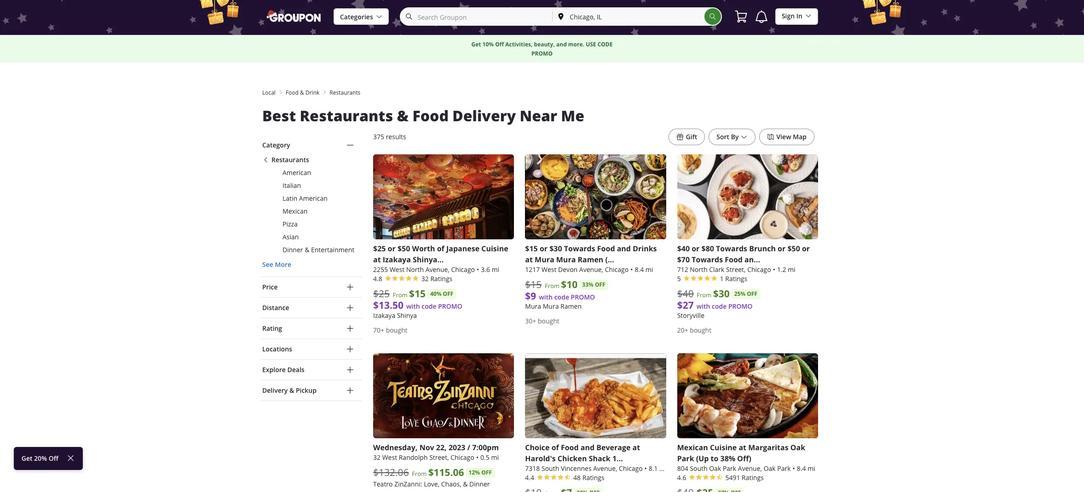 Task type: vqa. For each thing, say whether or not it's contained in the screenshot.
and within the choice of food and beverage at harold's chicken shack 1... 7318 south vincennes avenue, chicago • 8.1 mi
yes



Task type: locate. For each thing, give the bounding box(es) containing it.
street,
[[726, 266, 746, 274], [429, 454, 449, 463]]

7:00pm
[[472, 443, 499, 453]]

promo inside $25 from $15 40% off $13.50 with code promo izakaya shinya
[[438, 302, 462, 311]]

2 vertical spatial restaurants
[[272, 156, 309, 164]]

0 horizontal spatial $50
[[398, 244, 410, 254]]

ramen down $10
[[561, 302, 582, 311]]

south inside choice of food and beverage at harold's chicken shack 1... 7318 south vincennes avenue, chicago • 8.1 mi
[[542, 465, 559, 474]]

west right 2255
[[390, 266, 405, 274]]

$25 inside $25 from $15 40% off $13.50 with code promo izakaya shinya
[[373, 288, 390, 301]]

1 vertical spatial street,
[[429, 454, 449, 463]]

$80
[[702, 244, 714, 254]]

1 vertical spatial and
[[617, 244, 631, 254]]

1 horizontal spatial off
[[495, 40, 504, 48]]

1 vertical spatial $40
[[677, 288, 694, 301]]

best
[[262, 106, 296, 126]]

park down margaritas
[[777, 465, 791, 474]]

3.6
[[481, 266, 490, 274]]

zinzanni:
[[394, 481, 422, 489]]

and inside get 10% off activities, beauty, and more. use code promo
[[556, 40, 567, 48]]

dinner
[[283, 246, 303, 254], [469, 481, 490, 489]]

restaurants inside category list
[[272, 156, 309, 164]]

from right $27
[[697, 291, 712, 300]]

cuisine up '38%'
[[710, 443, 737, 453]]

0 horizontal spatial oak
[[709, 465, 721, 474]]

$15 up 1217
[[525, 244, 538, 254]]

code down the from $10
[[554, 293, 569, 302]]

$15 for $15 or $30 towards food and drinks at mura mura ramen (... 1217 west devon avenue, chicago • 8.4 mi
[[525, 244, 538, 254]]

code inside '$27 with code promo storyville'
[[712, 302, 727, 311]]

0 vertical spatial get
[[471, 40, 481, 48]]

1 or from the left
[[388, 244, 396, 254]]

$50 left worth
[[398, 244, 410, 254]]

$9 with code promo mura mura ramen
[[525, 290, 595, 311]]

north inside $40 or $80 towards brunch or $50 or $70 towards food an... 712 north clark street, chicago • 1.2 mi
[[690, 266, 708, 274]]

with for $9
[[539, 293, 553, 302]]

1 vertical spatial cuisine
[[710, 443, 737, 453]]

8.4 inside mexican cuisine at margaritas oak park (up to 38% off) 804 south oak park avenue, oak park • 8.4 mi
[[797, 465, 806, 474]]

locations button
[[260, 340, 362, 360]]

$25 down the 4.8
[[373, 288, 390, 301]]

get left 20%
[[21, 455, 32, 463]]

towards up devon
[[564, 244, 595, 254]]

from up zinzanni:
[[412, 470, 427, 479]]

1 horizontal spatial of
[[552, 443, 559, 453]]

park up 804
[[677, 454, 694, 465]]

avenue, up 32 ratings
[[425, 266, 450, 274]]

promo down 40%
[[438, 302, 462, 311]]

oak right margaritas
[[791, 443, 805, 453]]

& left pickup
[[289, 387, 294, 395]]

drinks
[[633, 244, 657, 254]]

$70
[[677, 255, 690, 265]]

code for $27
[[712, 302, 727, 311]]

0 vertical spatial 32
[[421, 275, 429, 284]]

street, up 1 ratings
[[726, 266, 746, 274]]

off for 10%
[[495, 40, 504, 48]]

0 vertical spatial izakaya
[[383, 255, 411, 265]]

• inside $25 or $50 worth of japanese cuisine at izakaya shinya... 2255 west north avenue, chicago • 3.6 mi
[[477, 266, 479, 274]]

• inside $15 or $30 towards food and drinks at mura mura ramen (... 1217 west devon avenue, chicago • 8.4 mi
[[631, 266, 633, 274]]

1 horizontal spatial with
[[539, 293, 553, 302]]

$30
[[550, 244, 562, 254], [713, 288, 730, 301]]

mi inside wednesday, nov 22, 2023 / 7:00pm 32 west randolph street, chicago • 0.5 mi
[[491, 454, 499, 463]]

0 horizontal spatial 8.4
[[635, 266, 644, 274]]

1 horizontal spatial delivery
[[453, 106, 516, 126]]

0 vertical spatial delivery
[[453, 106, 516, 126]]

cuisine inside mexican cuisine at margaritas oak park (up to 38% off) 804 south oak park avenue, oak park • 8.4 mi
[[710, 443, 737, 453]]

at inside mexican cuisine at margaritas oak park (up to 38% off) 804 south oak park avenue, oak park • 8.4 mi
[[739, 443, 746, 453]]

chaos,
[[441, 481, 461, 489]]

ramen left (...
[[578, 255, 603, 265]]

$15 left 40%
[[409, 288, 426, 301]]

chicago inside $15 or $30 towards food and drinks at mura mura ramen (... 1217 west devon avenue, chicago • 8.4 mi
[[605, 266, 629, 274]]

1 $40 from the top
[[677, 244, 690, 254]]

izakaya up 2255
[[383, 255, 411, 265]]

avenue, inside $15 or $30 towards food and drinks at mura mura ramen (... 1217 west devon avenue, chicago • 8.4 mi
[[579, 266, 603, 274]]

food inside $15 or $30 towards food and drinks at mura mura ramen (... 1217 west devon avenue, chicago • 8.4 mi
[[597, 244, 615, 254]]

of right choice
[[552, 443, 559, 453]]

10%
[[483, 40, 494, 48]]

1 vertical spatial off
[[49, 455, 58, 463]]

off right 12%
[[481, 470, 492, 477]]

1 horizontal spatial $30
[[713, 288, 730, 301]]

& down asian link
[[305, 246, 309, 254]]

shinya
[[397, 312, 417, 320]]

of inside $25 or $50 worth of japanese cuisine at izakaya shinya... 2255 west north avenue, chicago • 3.6 mi
[[437, 244, 444, 254]]

food & drink link
[[286, 88, 320, 97]]

bought
[[538, 317, 559, 326], [386, 326, 407, 335], [690, 326, 712, 335]]

promo down 33%
[[571, 293, 595, 302]]

izakaya inside $25 or $50 worth of japanese cuisine at izakaya shinya... 2255 west north avenue, chicago • 3.6 mi
[[383, 255, 411, 265]]

$50 inside $25 or $50 worth of japanese cuisine at izakaya shinya... 2255 west north avenue, chicago • 3.6 mi
[[398, 244, 410, 254]]

towards up an...
[[716, 244, 747, 254]]

from inside the from $10
[[545, 282, 560, 290]]

2 south from the left
[[690, 465, 708, 474]]

cuisine up 3.6
[[481, 244, 508, 254]]

(...
[[605, 255, 614, 265]]

2 or from the left
[[540, 244, 548, 254]]

1 vertical spatial dinner
[[469, 481, 490, 489]]

$25
[[373, 244, 386, 254], [373, 288, 390, 301]]

west inside $15 or $30 towards food and drinks at mura mura ramen (... 1217 west devon avenue, chicago • 8.4 mi
[[542, 266, 557, 274]]

gift button
[[668, 129, 705, 145]]

$15 down 1217
[[525, 278, 542, 291]]

with right the $9
[[539, 293, 553, 302]]

$27 with code promo storyville
[[677, 299, 753, 320]]

$25 inside $25 or $50 worth of japanese cuisine at izakaya shinya... 2255 west north avenue, chicago • 3.6 mi
[[373, 244, 386, 254]]

west
[[390, 266, 405, 274], [542, 266, 557, 274], [382, 454, 397, 463]]

ratings for shinya...
[[430, 275, 452, 284]]

code inside $25 from $15 40% off $13.50 with code promo izakaya shinya
[[422, 302, 437, 311]]

at up 1217
[[525, 255, 533, 265]]

$132.06
[[373, 467, 409, 480]]

$10
[[561, 278, 578, 292]]

view map button
[[760, 129, 815, 145]]

or for $15
[[540, 244, 548, 254]]

bought down the storyville
[[690, 326, 712, 335]]

$30 up devon
[[550, 244, 562, 254]]

1 horizontal spatial 8.4
[[797, 465, 806, 474]]

ramen inside $15 or $30 towards food and drinks at mura mura ramen (... 1217 west devon avenue, chicago • 8.4 mi
[[578, 255, 603, 265]]

harold's
[[525, 454, 556, 465]]

0 vertical spatial ramen
[[578, 255, 603, 265]]

mexican up pizza
[[283, 207, 308, 216]]

north down shinya...
[[406, 266, 424, 274]]

1 vertical spatial 32
[[373, 454, 381, 463]]

code down from $30
[[712, 302, 727, 311]]

$40 up $70
[[677, 244, 690, 254]]

1 vertical spatial $25
[[373, 288, 390, 301]]

or inside $25 or $50 worth of japanese cuisine at izakaya shinya... 2255 west north avenue, chicago • 3.6 mi
[[388, 244, 396, 254]]

1 horizontal spatial get
[[471, 40, 481, 48]]

restaurants up 375
[[300, 106, 393, 126]]

off for $115.06
[[481, 470, 492, 477]]

ratings for towards
[[725, 275, 747, 284]]

off inside get 10% off activities, beauty, and more. use code promo
[[495, 40, 504, 48]]

0 horizontal spatial north
[[406, 266, 424, 274]]

20+ bought
[[677, 326, 712, 335]]

street, down 22,
[[429, 454, 449, 463]]

get inside get 10% off activities, beauty, and more. use code promo
[[471, 40, 481, 48]]

•
[[477, 266, 479, 274], [631, 266, 633, 274], [773, 266, 775, 274], [476, 454, 479, 463], [645, 465, 647, 474], [793, 465, 795, 474]]

32 up $132.06
[[373, 454, 381, 463]]

at inside $25 or $50 worth of japanese cuisine at izakaya shinya... 2255 west north avenue, chicago • 3.6 mi
[[373, 255, 381, 265]]

7318
[[525, 465, 540, 474]]

bought right 30+
[[538, 317, 559, 326]]

south inside mexican cuisine at margaritas oak park (up to 38% off) 804 south oak park avenue, oak park • 8.4 mi
[[690, 465, 708, 474]]

0 vertical spatial mexican
[[283, 207, 308, 216]]

• inside choice of food and beverage at harold's chicken shack 1... 7318 south vincennes avenue, chicago • 8.1 mi
[[645, 465, 647, 474]]

code for $9
[[554, 293, 569, 302]]

ratings up 40%
[[430, 275, 452, 284]]

0 horizontal spatial and
[[556, 40, 567, 48]]

32 down shinya...
[[421, 275, 429, 284]]

2 horizontal spatial bought
[[690, 326, 712, 335]]

from inside from $115.06
[[412, 470, 427, 479]]

from
[[545, 282, 560, 290], [393, 291, 408, 300], [697, 291, 712, 300], [412, 470, 427, 479]]

$40 down 5
[[677, 288, 694, 301]]

from $115.06
[[412, 467, 464, 480]]

chicken
[[558, 454, 587, 465]]

and up shack
[[581, 443, 595, 453]]

2 horizontal spatial with
[[697, 302, 710, 311]]

0 horizontal spatial delivery
[[262, 387, 288, 395]]

0 vertical spatial $30
[[550, 244, 562, 254]]

0 horizontal spatial $30
[[550, 244, 562, 254]]

& right chaos, on the bottom of the page
[[463, 481, 468, 489]]

south down harold's
[[542, 465, 559, 474]]

west right 1217
[[542, 266, 557, 274]]

delivery & pickup button
[[260, 381, 362, 401]]

0 horizontal spatial of
[[437, 244, 444, 254]]

1 north from the left
[[406, 266, 424, 274]]

chicago down japanese
[[451, 266, 475, 274]]

north inside $25 or $50 worth of japanese cuisine at izakaya shinya... 2255 west north avenue, chicago • 3.6 mi
[[406, 266, 424, 274]]

with
[[539, 293, 553, 302], [406, 302, 420, 311], [697, 302, 710, 311]]

vincennes
[[561, 465, 592, 474]]

category list
[[262, 156, 362, 270]]

• inside $40 or $80 towards brunch or $50 or $70 towards food an... 712 north clark street, chicago • 1.2 mi
[[773, 266, 775, 274]]

0 horizontal spatial cuisine
[[481, 244, 508, 254]]

from for $30
[[697, 291, 712, 300]]

$25 up 2255
[[373, 244, 386, 254]]

towards for food
[[716, 244, 747, 254]]

dinner down 'asian'
[[283, 246, 303, 254]]

price
[[262, 283, 278, 292]]

restaurants right drink
[[330, 89, 360, 96]]

avenue, down shack
[[593, 465, 617, 474]]

more
[[275, 260, 291, 269]]

off right 40%
[[443, 290, 453, 298]]

asian link
[[262, 233, 362, 242]]

$30 down "1"
[[713, 288, 730, 301]]

0 horizontal spatial code
[[422, 302, 437, 311]]

2 vertical spatial and
[[581, 443, 595, 453]]

ratings right 5491
[[742, 474, 764, 483]]

30+
[[525, 317, 536, 326]]

of up shinya...
[[437, 244, 444, 254]]

1 $50 from the left
[[398, 244, 410, 254]]

chicago
[[451, 266, 475, 274], [605, 266, 629, 274], [747, 266, 771, 274], [451, 454, 474, 463], [619, 465, 643, 474]]

0 horizontal spatial off
[[49, 455, 58, 463]]

west down wednesday,
[[382, 454, 397, 463]]

dinner down 12% off
[[469, 481, 490, 489]]

mura up 30+ bought
[[543, 302, 559, 311]]

8.4 inside $15 or $30 towards food and drinks at mura mura ramen (... 1217 west devon avenue, chicago • 8.4 mi
[[635, 266, 644, 274]]

or for $40
[[692, 244, 700, 254]]

0.5
[[480, 454, 490, 463]]

0 vertical spatial 8.4
[[635, 266, 644, 274]]

0 vertical spatial dinner
[[283, 246, 303, 254]]

south down (up
[[690, 465, 708, 474]]

1 horizontal spatial south
[[690, 465, 708, 474]]

off right 33%
[[595, 281, 605, 289]]

70+
[[373, 326, 384, 335]]

code inside $9 with code promo mura mura ramen
[[554, 293, 569, 302]]

get left 10%
[[471, 40, 481, 48]]

20+
[[677, 326, 688, 335]]

category button
[[260, 135, 362, 156]]

mexican link
[[262, 207, 362, 216]]

1 horizontal spatial code
[[554, 293, 569, 302]]

off for 20%
[[49, 455, 58, 463]]

promo down beauty,
[[532, 49, 553, 57]]

mexican cuisine at margaritas oak park (up to 38% off) 804 south oak park avenue, oak park • 8.4 mi
[[677, 443, 815, 474]]

1 horizontal spatial bought
[[538, 317, 559, 326]]

bought right 70+ on the bottom of page
[[386, 326, 407, 335]]

sign in
[[782, 12, 803, 20]]

1 horizontal spatial $50
[[788, 244, 800, 254]]

of inside choice of food and beverage at harold's chicken shack 1... 7318 south vincennes avenue, chicago • 8.1 mi
[[552, 443, 559, 453]]

search groupon search field up more.
[[400, 7, 722, 26]]

or inside $15 or $30 towards food and drinks at mura mura ramen (... 1217 west devon avenue, chicago • 8.4 mi
[[540, 244, 548, 254]]

2 $40 from the top
[[677, 288, 694, 301]]

1 vertical spatial delivery
[[262, 387, 288, 395]]

american
[[283, 168, 311, 177], [299, 194, 328, 203]]

0 vertical spatial $40
[[677, 244, 690, 254]]

1 $25 from the top
[[373, 244, 386, 254]]

mi
[[492, 266, 499, 274], [646, 266, 653, 274], [788, 266, 796, 274], [491, 454, 499, 463], [660, 465, 667, 474], [808, 465, 815, 474]]

chicago inside choice of food and beverage at harold's chicken shack 1... 7318 south vincennes avenue, chicago • 8.1 mi
[[619, 465, 643, 474]]

at up 2255
[[373, 255, 381, 265]]

/
[[467, 443, 470, 453]]

restaurants down category
[[272, 156, 309, 164]]

chicago down (...
[[605, 266, 629, 274]]

with up the storyville
[[697, 302, 710, 311]]

&
[[300, 89, 304, 96], [397, 106, 409, 126], [305, 246, 309, 254], [289, 387, 294, 395], [463, 481, 468, 489]]

chicago down the 1...
[[619, 465, 643, 474]]

american up the italian
[[283, 168, 311, 177]]

1 horizontal spatial cuisine
[[710, 443, 737, 453]]

love,
[[424, 481, 440, 489]]

1 south from the left
[[542, 465, 559, 474]]

0 vertical spatial off
[[495, 40, 504, 48]]

$40 inside $40 or $80 towards brunch or $50 or $70 towards food an... 712 north clark street, chicago • 1.2 mi
[[677, 244, 690, 254]]

at up the off)
[[739, 443, 746, 453]]

mexican inside american italian latin american mexican pizza asian dinner & entertainment
[[283, 207, 308, 216]]

off right 20%
[[49, 455, 58, 463]]

& inside breadcrumbs 'element'
[[300, 89, 304, 96]]

1 vertical spatial ramen
[[561, 302, 582, 311]]

from up shinya
[[393, 291, 408, 300]]

ratings
[[430, 275, 452, 284], [725, 275, 747, 284], [582, 474, 604, 483], [742, 474, 764, 483]]

4 or from the left
[[778, 244, 786, 254]]

& left drink
[[300, 89, 304, 96]]

with up shinya
[[406, 302, 420, 311]]

off right 25%
[[747, 290, 757, 298]]

$30 inside $15 or $30 towards food and drinks at mura mura ramen (... 1217 west devon avenue, chicago • 8.4 mi
[[550, 244, 562, 254]]

avenue, up 33% off
[[579, 266, 603, 274]]

towards inside $15 or $30 towards food and drinks at mura mura ramen (... 1217 west devon avenue, chicago • 8.4 mi
[[564, 244, 595, 254]]

0 horizontal spatial with
[[406, 302, 420, 311]]

1 horizontal spatial street,
[[726, 266, 746, 274]]

view
[[777, 133, 791, 141]]

32
[[421, 275, 429, 284], [373, 454, 381, 463]]

0 vertical spatial and
[[556, 40, 567, 48]]

american down the italian link
[[299, 194, 328, 203]]

0 vertical spatial restaurants
[[330, 89, 360, 96]]

0 horizontal spatial get
[[21, 455, 32, 463]]

park up 5491
[[723, 465, 736, 474]]

2 horizontal spatial and
[[617, 244, 631, 254]]

mexican up (up
[[677, 443, 708, 453]]

me
[[561, 106, 584, 126]]

$40 for $40
[[677, 288, 694, 301]]

$15 inside $15 or $30 towards food and drinks at mura mura ramen (... 1217 west devon avenue, chicago • 8.4 mi
[[525, 244, 538, 254]]

1 vertical spatial 8.4
[[797, 465, 806, 474]]

1 horizontal spatial north
[[690, 266, 708, 274]]

0 horizontal spatial mexican
[[283, 207, 308, 216]]

avenue, up 5491 ratings
[[738, 465, 762, 474]]

from inside from $30
[[697, 291, 712, 300]]

33% off
[[582, 281, 605, 289]]

1 vertical spatial of
[[552, 443, 559, 453]]

restaurants inside breadcrumbs 'element'
[[330, 89, 360, 96]]

mi inside $15 or $30 towards food and drinks at mura mura ramen (... 1217 west devon avenue, chicago • 8.4 mi
[[646, 266, 653, 274]]

Search Groupon search field
[[400, 7, 722, 26], [401, 8, 552, 25]]

712
[[677, 266, 688, 274]]

0 horizontal spatial dinner
[[283, 246, 303, 254]]

bought for $13.50
[[386, 326, 407, 335]]

0 horizontal spatial bought
[[386, 326, 407, 335]]

0 vertical spatial cuisine
[[481, 244, 508, 254]]

off right 10%
[[495, 40, 504, 48]]

west inside wednesday, nov 22, 2023 / 7:00pm 32 west randolph street, chicago • 0.5 mi
[[382, 454, 397, 463]]

2 $50 from the left
[[788, 244, 800, 254]]

american link
[[262, 168, 362, 178]]

restaurants
[[330, 89, 360, 96], [300, 106, 393, 126], [272, 156, 309, 164]]

drink
[[306, 89, 320, 96]]

off
[[495, 40, 504, 48], [49, 455, 58, 463]]

off for $10
[[595, 281, 605, 289]]

0 vertical spatial street,
[[726, 266, 746, 274]]

2 north from the left
[[690, 266, 708, 274]]

with inside $9 with code promo mura mura ramen
[[539, 293, 553, 302]]

with inside '$27 with code promo storyville'
[[697, 302, 710, 311]]

chicago down 2023
[[451, 454, 474, 463]]

north right 712
[[690, 266, 708, 274]]

• inside wednesday, nov 22, 2023 / 7:00pm 32 west randolph street, chicago • 0.5 mi
[[476, 454, 479, 463]]

dinner & entertainment link
[[262, 246, 362, 255]]

0 vertical spatial $25
[[373, 244, 386, 254]]

1 vertical spatial get
[[21, 455, 32, 463]]

izakaya up 70+ on the bottom of page
[[373, 312, 395, 320]]

ratings right 48
[[582, 474, 604, 483]]

ratings for 1...
[[582, 474, 604, 483]]

1 vertical spatial mexican
[[677, 443, 708, 453]]

2 $25 from the top
[[373, 288, 390, 301]]

0 horizontal spatial south
[[542, 465, 559, 474]]

food
[[286, 89, 299, 96], [413, 106, 449, 126], [597, 244, 615, 254], [725, 255, 743, 265], [561, 443, 579, 453]]

devon
[[558, 266, 578, 274]]

pizza link
[[262, 220, 362, 229]]

off for $30
[[747, 290, 757, 298]]

oak down to
[[709, 465, 721, 474]]

2 horizontal spatial code
[[712, 302, 727, 311]]

ratings right "1"
[[725, 275, 747, 284]]

40%
[[430, 290, 442, 298]]

0 horizontal spatial street,
[[429, 454, 449, 463]]

notifications inbox image
[[754, 9, 769, 24]]

1 horizontal spatial and
[[581, 443, 595, 453]]

get 10% off activities, beauty, and more. use code promo
[[471, 40, 613, 57]]

and inside choice of food and beverage at harold's chicken shack 1... 7318 south vincennes avenue, chicago • 8.1 mi
[[581, 443, 595, 453]]

promo down 25%
[[728, 302, 753, 311]]

and left drinks
[[617, 244, 631, 254]]

$25 for $13.50
[[373, 288, 390, 301]]

towards
[[564, 244, 595, 254], [716, 244, 747, 254], [692, 255, 723, 265]]

$40 or $80 towards brunch or $50 or $70 towards food an... 712 north clark street, chicago • 1.2 mi
[[677, 244, 810, 274]]

3 or from the left
[[692, 244, 700, 254]]

and inside $15 or $30 towards food and drinks at mura mura ramen (... 1217 west devon avenue, chicago • 8.4 mi
[[617, 244, 631, 254]]

breadcrumbs element
[[260, 88, 824, 97]]

$50 right brunch
[[788, 244, 800, 254]]

0 horizontal spatial 32
[[373, 454, 381, 463]]

ramen
[[578, 255, 603, 265], [561, 302, 582, 311]]

from left $10
[[545, 282, 560, 290]]

and for more.
[[556, 40, 567, 48]]

south for (up
[[690, 465, 708, 474]]

code
[[554, 293, 569, 302], [422, 302, 437, 311], [712, 302, 727, 311]]

0 vertical spatial of
[[437, 244, 444, 254]]

cuisine
[[481, 244, 508, 254], [710, 443, 737, 453]]

$50 inside $40 or $80 towards brunch or $50 or $70 towards food an... 712 north clark street, chicago • 1.2 mi
[[788, 244, 800, 254]]

american italian latin american mexican pizza asian dinner & entertainment
[[283, 168, 354, 254]]

promo inside $9 with code promo mura mura ramen
[[571, 293, 595, 302]]

at right beverage
[[633, 443, 640, 453]]

west inside $25 or $50 worth of japanese cuisine at izakaya shinya... 2255 west north avenue, chicago • 3.6 mi
[[390, 266, 405, 274]]

32 inside wednesday, nov 22, 2023 / 7:00pm 32 west randolph street, chicago • 0.5 mi
[[373, 454, 381, 463]]

$40
[[677, 244, 690, 254], [677, 288, 694, 301]]

best restaurants & food delivery near me
[[262, 106, 584, 126]]

street, inside $40 or $80 towards brunch or $50 or $70 towards food an... 712 north clark street, chicago • 1.2 mi
[[726, 266, 746, 274]]

1 vertical spatial izakaya
[[373, 312, 395, 320]]

1 horizontal spatial mexican
[[677, 443, 708, 453]]

chicago down an...
[[747, 266, 771, 274]]



Task type: describe. For each thing, give the bounding box(es) containing it.
see
[[262, 260, 273, 269]]

brunch
[[749, 244, 776, 254]]

1 horizontal spatial oak
[[764, 465, 776, 474]]

search element
[[705, 8, 721, 25]]

$15 inside $25 from $15 40% off $13.50 with code promo izakaya shinya
[[409, 288, 426, 301]]

distance button
[[260, 298, 362, 318]]

izakaya inside $25 from $15 40% off $13.50 with code promo izakaya shinya
[[373, 312, 395, 320]]

5491
[[725, 474, 740, 483]]

restaurants link
[[262, 156, 362, 165]]

get for get 10% off activities, beauty, and more. use code promo
[[471, 40, 481, 48]]

& inside american italian latin american mexican pizza asian dinner & entertainment
[[305, 246, 309, 254]]

beverage
[[597, 443, 631, 453]]

avenue, inside choice of food and beverage at harold's chicken shack 1... 7318 south vincennes avenue, chicago • 8.1 mi
[[593, 465, 617, 474]]

street, inside wednesday, nov 22, 2023 / 7:00pm 32 west randolph street, chicago • 0.5 mi
[[429, 454, 449, 463]]

shinya...
[[413, 255, 444, 265]]

mi inside $25 or $50 worth of japanese cuisine at izakaya shinya... 2255 west north avenue, chicago • 3.6 mi
[[492, 266, 499, 274]]

from for $115.06
[[412, 470, 427, 479]]

promo inside get 10% off activities, beauty, and more. use code promo
[[532, 49, 553, 57]]

32 ratings
[[421, 275, 452, 284]]

8.1
[[649, 465, 658, 474]]

categories button
[[334, 8, 389, 25]]

categories
[[340, 12, 373, 21]]

latin american link
[[262, 194, 362, 203]]

5
[[677, 275, 681, 284]]

clark
[[709, 266, 725, 274]]

get for get 20% off
[[21, 455, 32, 463]]

towards for ramen
[[564, 244, 595, 254]]

12% off
[[469, 470, 492, 477]]

rating button
[[260, 319, 362, 339]]

results
[[386, 133, 406, 141]]

food & drink
[[286, 89, 320, 96]]

4.8
[[373, 275, 382, 284]]

avenue, inside mexican cuisine at margaritas oak park (up to 38% off) 804 south oak park avenue, oak park • 8.4 mi
[[738, 465, 762, 474]]

1217
[[525, 266, 540, 274]]

sign
[[782, 12, 795, 20]]

4.4
[[525, 474, 534, 483]]

and for drinks
[[617, 244, 631, 254]]

48 ratings
[[573, 474, 604, 483]]

1 vertical spatial $30
[[713, 288, 730, 301]]

$9
[[525, 290, 536, 303]]

from for $10
[[545, 282, 560, 290]]

with for $27
[[697, 302, 710, 311]]

promo inside '$27 with code promo storyville'
[[728, 302, 753, 311]]

38%
[[720, 454, 735, 465]]

in
[[796, 12, 803, 20]]

delivery inside dropdown button
[[262, 387, 288, 395]]

entertainment
[[311, 246, 354, 254]]

locations
[[262, 345, 292, 354]]

1...
[[612, 454, 623, 465]]

nov
[[420, 443, 434, 453]]

mura up devon
[[556, 255, 576, 265]]

$25 for 2255 west north avenue, chicago
[[373, 244, 386, 254]]

5 or from the left
[[802, 244, 810, 254]]

delivery & pickup
[[262, 387, 317, 395]]

randolph
[[399, 454, 428, 463]]

mura up 30+
[[525, 302, 541, 311]]

or for $25
[[388, 244, 396, 254]]

sign in button
[[775, 8, 818, 25]]

code
[[598, 40, 613, 48]]

• inside mexican cuisine at margaritas oak park (up to 38% off) 804 south oak park avenue, oak park • 8.4 mi
[[793, 465, 795, 474]]

margaritas
[[748, 443, 789, 453]]

by
[[731, 133, 739, 141]]

Chicago, IL search field
[[553, 8, 705, 25]]

$25 or $50 worth of japanese cuisine at izakaya shinya... 2255 west north avenue, chicago • 3.6 mi
[[373, 244, 508, 274]]

(up
[[696, 454, 709, 465]]

search image
[[709, 13, 716, 20]]

& up results
[[397, 106, 409, 126]]

dinner inside american italian latin american mexican pizza asian dinner & entertainment
[[283, 246, 303, 254]]

ratings for off)
[[742, 474, 764, 483]]

explore deals button
[[260, 360, 362, 381]]

mura up 1217
[[535, 255, 554, 265]]

$13.50
[[373, 299, 404, 313]]

1 horizontal spatial park
[[723, 465, 736, 474]]

search groupon search field up 10%
[[401, 8, 552, 25]]

rating
[[262, 324, 282, 333]]

groupon image
[[266, 9, 323, 22]]

teatro zinzanni: love, chaos, & dinner
[[373, 481, 490, 489]]

22,
[[436, 443, 447, 453]]

pickup
[[296, 387, 317, 395]]

1
[[720, 275, 724, 284]]

distance
[[262, 304, 289, 312]]

bought for mura
[[538, 317, 559, 326]]

$15 or $30 towards food and drinks at mura mura ramen (... 1217 west devon avenue, chicago • 8.4 mi
[[525, 244, 657, 274]]

avenue, inside $25 or $50 worth of japanese cuisine at izakaya shinya... 2255 west north avenue, chicago • 3.6 mi
[[425, 266, 450, 274]]

choice of food and beverage at harold's chicken shack 1... 7318 south vincennes avenue, chicago • 8.1 mi
[[525, 443, 667, 474]]

gift
[[686, 133, 697, 141]]

8.4 for food
[[635, 266, 644, 274]]

chicago inside $25 or $50 worth of japanese cuisine at izakaya shinya... 2255 west north avenue, chicago • 3.6 mi
[[451, 266, 475, 274]]

beauty,
[[534, 40, 555, 48]]

asian
[[283, 233, 299, 242]]

at inside $15 or $30 towards food and drinks at mura mura ramen (... 1217 west devon avenue, chicago • 8.4 mi
[[525, 255, 533, 265]]

sort by
[[717, 133, 739, 141]]

2 horizontal spatial park
[[777, 465, 791, 474]]

chicago inside $40 or $80 towards brunch or $50 or $70 towards food an... 712 north clark street, chicago • 1.2 mi
[[747, 266, 771, 274]]

$15 for $15
[[525, 278, 542, 291]]

food inside choice of food and beverage at harold's chicken shack 1... 7318 south vincennes avenue, chicago • 8.1 mi
[[561, 443, 579, 453]]

& inside dropdown button
[[289, 387, 294, 395]]

70+ bought
[[373, 326, 407, 335]]

$115.06
[[428, 467, 464, 480]]

deals
[[287, 366, 304, 375]]

off)
[[737, 454, 751, 465]]

food inside $40 or $80 towards brunch or $50 or $70 towards food an... 712 north clark street, chicago • 1.2 mi
[[725, 255, 743, 265]]

explore
[[262, 366, 286, 375]]

mi inside mexican cuisine at margaritas oak park (up to 38% off) 804 south oak park avenue, oak park • 8.4 mi
[[808, 465, 815, 474]]

375
[[373, 133, 384, 141]]

$25 from $15 40% off $13.50 with code promo izakaya shinya
[[373, 288, 462, 320]]

shack
[[589, 454, 611, 465]]

japanese
[[446, 244, 480, 254]]

with inside $25 from $15 40% off $13.50 with code promo izakaya shinya
[[406, 302, 420, 311]]

off inside $25 from $15 40% off $13.50 with code promo izakaya shinya
[[443, 290, 453, 298]]

an...
[[745, 255, 760, 265]]

1 horizontal spatial dinner
[[469, 481, 490, 489]]

food inside food & drink link
[[286, 89, 299, 96]]

map
[[793, 133, 807, 141]]

0 vertical spatial american
[[283, 168, 311, 177]]

2 horizontal spatial oak
[[791, 443, 805, 453]]

1 ratings
[[720, 275, 747, 284]]

1 horizontal spatial 32
[[421, 275, 429, 284]]

8.4 for oak
[[797, 465, 806, 474]]

activities,
[[505, 40, 533, 48]]

25%
[[734, 290, 746, 298]]

ramen inside $9 with code promo mura mura ramen
[[561, 302, 582, 311]]

0 horizontal spatial park
[[677, 454, 694, 465]]

cuisine inside $25 or $50 worth of japanese cuisine at izakaya shinya... 2255 west north avenue, chicago • 3.6 mi
[[481, 244, 508, 254]]

towards down $80
[[692, 255, 723, 265]]

2255
[[373, 266, 388, 274]]

teatro
[[373, 481, 393, 489]]

mi inside choice of food and beverage at harold's chicken shack 1... 7318 south vincennes avenue, chicago • 8.1 mi
[[660, 465, 667, 474]]

from inside $25 from $15 40% off $13.50 with code promo izakaya shinya
[[393, 291, 408, 300]]

at inside choice of food and beverage at harold's chicken shack 1... 7318 south vincennes avenue, chicago • 8.1 mi
[[633, 443, 640, 453]]

1 vertical spatial american
[[299, 194, 328, 203]]

from $10
[[545, 278, 578, 292]]

4.6
[[677, 474, 686, 483]]

choice
[[525, 443, 550, 453]]

30+ bought
[[525, 317, 559, 326]]

see more
[[262, 260, 291, 269]]

mi inside $40 or $80 towards brunch or $50 or $70 towards food an... 712 north clark street, chicago • 1.2 mi
[[788, 266, 796, 274]]

$40 for $40 or $80 towards brunch or $50 or $70 towards food an... 712 north clark street, chicago • 1.2 mi
[[677, 244, 690, 254]]

2023
[[449, 443, 465, 453]]

near
[[520, 106, 557, 126]]

south for harold's
[[542, 465, 559, 474]]

1 vertical spatial restaurants
[[300, 106, 393, 126]]

chicago inside wednesday, nov 22, 2023 / 7:00pm 32 west randolph street, chicago • 0.5 mi
[[451, 454, 474, 463]]

48
[[573, 474, 581, 483]]

italian
[[283, 181, 301, 190]]

mexican inside mexican cuisine at margaritas oak park (up to 38% off) 804 south oak park avenue, oak park • 8.4 mi
[[677, 443, 708, 453]]

sort by button
[[709, 129, 756, 145]]



